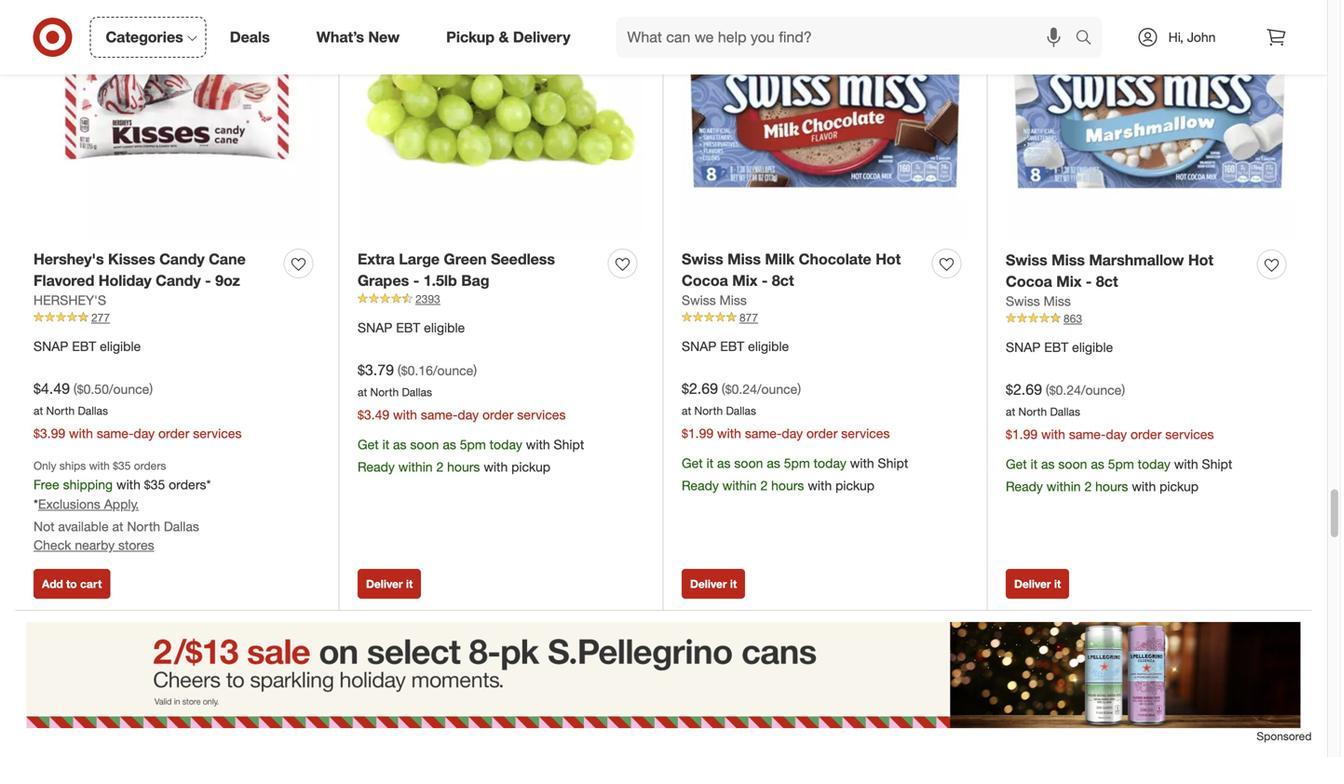 Task type: locate. For each thing, give the bounding box(es) containing it.
- left 9oz
[[205, 271, 211, 290]]

2 horizontal spatial 5pm
[[1109, 456, 1135, 472]]

$2.69 ( $0.24 /ounce ) at north dallas $1.99 with same-day order services
[[682, 380, 890, 442], [1006, 380, 1215, 443]]

- inside "swiss miss milk chocolate hot cocoa mix  - 8ct"
[[762, 271, 768, 290]]

( inside $3.79 ( $0.16 /ounce ) at north dallas $3.49 with same-day order services
[[398, 362, 401, 379]]

day for 1.5lb
[[458, 407, 479, 423]]

dallas for holiday
[[78, 404, 108, 418]]

$3.79 ( $0.16 /ounce ) at north dallas $3.49 with same-day order services
[[358, 361, 566, 423]]

$3.49
[[358, 407, 390, 423]]

0 horizontal spatial pickup
[[512, 459, 551, 475]]

8ct down marshmallow at the right of the page
[[1097, 272, 1119, 291]]

ebt down '877'
[[721, 338, 745, 354]]

$2.69 ( $0.24 /ounce ) at north dallas $1.99 with same-day order services for 8ct
[[1006, 380, 1215, 443]]

extra large green seedless grapes - 1.5lb bag image
[[358, 0, 645, 238], [358, 0, 645, 238]]

order for mix
[[807, 425, 838, 442]]

0 horizontal spatial $1.99
[[682, 425, 714, 442]]

snap ebt eligible for swiss miss milk chocolate hot cocoa mix  - 8ct
[[682, 338, 790, 354]]

1 horizontal spatial hours
[[772, 478, 805, 494]]

swiss for swiss miss milk chocolate hot cocoa mix  - 8ct link
[[682, 250, 724, 268]]

same- for 1.5lb
[[421, 407, 458, 423]]

/ounce down 863
[[1082, 382, 1122, 398]]

( for cocoa
[[722, 381, 726, 397]]

mix up '877'
[[733, 271, 758, 290]]

north inside $4.49 ( $0.50 /ounce ) at north dallas $3.99 with same-day order services
[[46, 404, 75, 418]]

1 horizontal spatial get it as soon as 5pm today with shipt ready within 2 hours with pickup
[[682, 455, 909, 494]]

order for candy
[[158, 425, 190, 442]]

1 horizontal spatial swiss miss
[[1006, 293, 1072, 310]]

)
[[474, 362, 477, 379], [149, 381, 153, 397], [798, 381, 802, 397], [1122, 382, 1126, 398]]

2 horizontal spatial deliver it button
[[1006, 569, 1070, 599]]

today for -
[[814, 455, 847, 471]]

0 horizontal spatial 5pm
[[460, 437, 486, 453]]

hershey's
[[34, 292, 106, 309]]

0 horizontal spatial mix
[[733, 271, 758, 290]]

877
[[740, 311, 759, 325]]

north for swiss miss marshmallow hot cocoa mix - 8ct
[[1019, 405, 1048, 419]]

2 horizontal spatial hours
[[1096, 478, 1129, 495]]

deliver it for -
[[366, 577, 413, 591]]

5pm for 8ct
[[1109, 456, 1135, 472]]

8ct down milk
[[772, 271, 794, 290]]

day for candy
[[134, 425, 155, 442]]

pickup for extra large green seedless grapes - 1.5lb bag
[[512, 459, 551, 475]]

0 horizontal spatial swiss miss link
[[682, 291, 747, 310]]

miss inside "swiss miss milk chocolate hot cocoa mix  - 8ct"
[[728, 250, 761, 268]]

swiss miss milk chocolate hot cocoa mix  - 8ct image
[[682, 0, 969, 238], [682, 0, 969, 238]]

eligible down 277
[[100, 338, 141, 354]]

eligible
[[424, 319, 465, 336], [100, 338, 141, 354], [748, 338, 790, 354], [1073, 339, 1114, 355]]

$1.99
[[682, 425, 714, 442], [1006, 426, 1038, 443]]

2 horizontal spatial ready
[[1006, 478, 1044, 495]]

1 horizontal spatial $35
[[144, 477, 165, 493]]

2 deliver it button from the left
[[682, 569, 746, 599]]

grapes
[[358, 271, 409, 290]]

2 horizontal spatial get
[[1006, 456, 1028, 472]]

what's
[[317, 28, 364, 46]]

today for 8ct
[[1138, 456, 1171, 472]]

1 horizontal spatial today
[[814, 455, 847, 471]]

1 horizontal spatial 2
[[761, 478, 768, 494]]

soon
[[410, 437, 439, 453], [735, 455, 764, 471], [1059, 456, 1088, 472]]

) for candy
[[149, 381, 153, 397]]

same- for -
[[1070, 426, 1107, 443]]

3 deliver it from the left
[[1015, 577, 1062, 591]]

0 horizontal spatial swiss miss
[[682, 292, 747, 309]]

8ct
[[772, 271, 794, 290], [1097, 272, 1119, 291]]

day inside $3.79 ( $0.16 /ounce ) at north dallas $3.49 with same-day order services
[[458, 407, 479, 423]]

1.5lb
[[424, 271, 457, 290]]

chocolate
[[799, 250, 872, 268]]

1 deliver from the left
[[366, 577, 403, 591]]

0 horizontal spatial hours
[[447, 459, 480, 475]]

available
[[58, 519, 109, 535]]

$0.24 down '877'
[[726, 381, 757, 397]]

new
[[368, 28, 400, 46]]

1 horizontal spatial get
[[682, 455, 703, 471]]

snap ebt eligible
[[358, 319, 465, 336], [34, 338, 141, 354], [682, 338, 790, 354], [1006, 339, 1114, 355]]

dallas inside only ships with $35 orders free shipping with $35 orders* * exclusions apply. not available at north dallas check nearby stores
[[164, 519, 199, 535]]

$3.99
[[34, 425, 65, 442]]

/ounce inside $4.49 ( $0.50 /ounce ) at north dallas $3.99 with same-day order services
[[109, 381, 149, 397]]

pickup & delivery link
[[431, 17, 594, 58]]

- down milk
[[762, 271, 768, 290]]

2 horizontal spatial deliver
[[1015, 577, 1052, 591]]

1 horizontal spatial $0.24
[[1050, 382, 1082, 398]]

ebt down 863
[[1045, 339, 1069, 355]]

hot
[[876, 250, 901, 268], [1189, 251, 1214, 269]]

shipt
[[554, 437, 584, 453], [878, 455, 909, 471], [1203, 456, 1233, 472]]

same- inside $4.49 ( $0.50 /ounce ) at north dallas $3.99 with same-day order services
[[97, 425, 134, 442]]

) inside $4.49 ( $0.50 /ounce ) at north dallas $3.99 with same-day order services
[[149, 381, 153, 397]]

dallas
[[402, 385, 432, 399], [78, 404, 108, 418], [726, 404, 757, 418], [1051, 405, 1081, 419], [164, 519, 199, 535]]

north for swiss miss milk chocolate hot cocoa mix  - 8ct
[[695, 404, 723, 418]]

dallas inside $4.49 ( $0.50 /ounce ) at north dallas $3.99 with same-day order services
[[78, 404, 108, 418]]

) right the $0.50
[[149, 381, 153, 397]]

/ounce for -
[[1082, 382, 1122, 398]]

2 horizontal spatial get it as soon as 5pm today with shipt ready within 2 hours with pickup
[[1006, 456, 1233, 495]]

search button
[[1067, 17, 1112, 62]]

within for cocoa
[[723, 478, 757, 494]]

hi,
[[1169, 29, 1184, 45]]

swiss miss up '877'
[[682, 292, 747, 309]]

hours
[[447, 459, 480, 475], [772, 478, 805, 494], [1096, 478, 1129, 495]]

miss for the swiss miss link related to mix
[[1044, 293, 1072, 310]]

miss for swiss miss marshmallow hot cocoa mix - 8ct link
[[1052, 251, 1086, 269]]

0 horizontal spatial $0.24
[[726, 381, 757, 397]]

$35 left orders
[[113, 459, 131, 473]]

2 horizontal spatial soon
[[1059, 456, 1088, 472]]

ready for extra large green seedless grapes - 1.5lb bag
[[358, 459, 395, 475]]

1 horizontal spatial cocoa
[[1006, 272, 1053, 291]]

0 horizontal spatial $2.69
[[682, 380, 718, 398]]

1 horizontal spatial deliver
[[691, 577, 727, 591]]

1 horizontal spatial within
[[723, 478, 757, 494]]

candy left cane on the left top
[[159, 250, 205, 268]]

swiss miss link up '877'
[[682, 291, 747, 310]]

2 horizontal spatial shipt
[[1203, 456, 1233, 472]]

eligible down '877'
[[748, 338, 790, 354]]

shipping
[[63, 477, 113, 493]]

at inside $3.79 ( $0.16 /ounce ) at north dallas $3.49 with same-day order services
[[358, 385, 367, 399]]

snap for swiss miss marshmallow hot cocoa mix - 8ct
[[1006, 339, 1041, 355]]

deliver it button
[[358, 569, 421, 599], [682, 569, 746, 599], [1006, 569, 1070, 599]]

get it as soon as 5pm today with shipt ready within 2 hours with pickup for -
[[682, 455, 909, 494]]

soon for -
[[1059, 456, 1088, 472]]

0 horizontal spatial cocoa
[[682, 271, 729, 290]]

1 deliver it button from the left
[[358, 569, 421, 599]]

get for swiss miss milk chocolate hot cocoa mix  - 8ct
[[682, 455, 703, 471]]

day for -
[[1107, 426, 1128, 443]]

free
[[34, 477, 59, 493]]

with
[[393, 407, 417, 423], [69, 425, 93, 442], [718, 425, 742, 442], [1042, 426, 1066, 443], [526, 437, 550, 453], [851, 455, 875, 471], [1175, 456, 1199, 472], [89, 459, 110, 473], [484, 459, 508, 475], [116, 477, 141, 493], [808, 478, 832, 494], [1132, 478, 1157, 495]]

swiss inside "swiss miss milk chocolate hot cocoa mix  - 8ct"
[[682, 250, 724, 268]]

swiss miss marshmallow hot cocoa mix - 8ct image
[[1006, 0, 1294, 239], [1006, 0, 1294, 239]]

ships
[[59, 459, 86, 473]]

at inside $4.49 ( $0.50 /ounce ) at north dallas $3.99 with same-day order services
[[34, 404, 43, 418]]

0 horizontal spatial deliver it
[[366, 577, 413, 591]]

- down marshmallow at the right of the page
[[1086, 272, 1093, 291]]

order inside $3.79 ( $0.16 /ounce ) at north dallas $3.49 with same-day order services
[[483, 407, 514, 423]]

miss
[[728, 250, 761, 268], [1052, 251, 1086, 269], [720, 292, 747, 309], [1044, 293, 1072, 310]]

cocoa
[[682, 271, 729, 290], [1006, 272, 1053, 291]]

$0.24 for cocoa
[[726, 381, 757, 397]]

/ounce
[[433, 362, 474, 379], [109, 381, 149, 397], [757, 381, 798, 397], [1082, 382, 1122, 398]]

swiss miss link for mix
[[1006, 292, 1072, 311]]

3 deliver it button from the left
[[1006, 569, 1070, 599]]

check nearby stores button
[[34, 536, 154, 555]]

2 horizontal spatial deliver it
[[1015, 577, 1062, 591]]

marshmallow
[[1090, 251, 1185, 269]]

$0.24 down 863
[[1050, 382, 1082, 398]]

0 horizontal spatial deliver it button
[[358, 569, 421, 599]]

eligible for swiss miss marshmallow hot cocoa mix - 8ct
[[1073, 339, 1114, 355]]

swiss miss marshmallow hot cocoa mix - 8ct
[[1006, 251, 1214, 291]]

$0.50
[[77, 381, 109, 397]]

) right $0.16
[[474, 362, 477, 379]]

( inside $4.49 ( $0.50 /ounce ) at north dallas $3.99 with same-day order services
[[74, 381, 77, 397]]

0 horizontal spatial $2.69 ( $0.24 /ounce ) at north dallas $1.99 with same-day order services
[[682, 380, 890, 442]]

with inside $4.49 ( $0.50 /ounce ) at north dallas $3.99 with same-day order services
[[69, 425, 93, 442]]

holiday
[[99, 271, 152, 290]]

2 for 1.5lb
[[437, 459, 444, 475]]

at for extra large green seedless grapes - 1.5lb bag
[[358, 385, 367, 399]]

1 horizontal spatial swiss miss link
[[1006, 292, 1072, 311]]

services
[[517, 407, 566, 423], [193, 425, 242, 442], [842, 425, 890, 442], [1166, 426, 1215, 443]]

order
[[483, 407, 514, 423], [158, 425, 190, 442], [807, 425, 838, 442], [1131, 426, 1162, 443]]

extra
[[358, 250, 395, 268]]

2 horizontal spatial today
[[1138, 456, 1171, 472]]

hours for bag
[[447, 459, 480, 475]]

1 horizontal spatial soon
[[735, 455, 764, 471]]

1 horizontal spatial deliver it button
[[682, 569, 746, 599]]

0 horizontal spatial hot
[[876, 250, 901, 268]]

1 horizontal spatial deliver it
[[691, 577, 737, 591]]

2
[[437, 459, 444, 475], [761, 478, 768, 494], [1085, 478, 1092, 495]]

) down '863' "link"
[[1122, 382, 1126, 398]]

( for holiday
[[74, 381, 77, 397]]

dallas for cocoa
[[726, 404, 757, 418]]

- down the large
[[413, 271, 420, 290]]

1 horizontal spatial $2.69 ( $0.24 /ounce ) at north dallas $1.99 with same-day order services
[[1006, 380, 1215, 443]]

deals
[[230, 28, 270, 46]]

soon for 1.5lb
[[410, 437, 439, 453]]

services inside $4.49 ( $0.50 /ounce ) at north dallas $3.99 with same-day order services
[[193, 425, 242, 442]]

deliver for -
[[366, 577, 403, 591]]

at for swiss miss marshmallow hot cocoa mix - 8ct
[[1006, 405, 1016, 419]]

exclusions
[[38, 496, 100, 512]]

get for extra large green seedless grapes - 1.5lb bag
[[358, 437, 379, 453]]

2 horizontal spatial 2
[[1085, 478, 1092, 495]]

0 horizontal spatial today
[[490, 437, 523, 453]]

within
[[399, 459, 433, 475], [723, 478, 757, 494], [1047, 478, 1082, 495]]

1 horizontal spatial 5pm
[[784, 455, 810, 471]]

order for -
[[1131, 426, 1162, 443]]

1 vertical spatial $35
[[144, 477, 165, 493]]

0 horizontal spatial 8ct
[[772, 271, 794, 290]]

*
[[34, 496, 38, 512]]

1 horizontal spatial hot
[[1189, 251, 1214, 269]]

miss inside swiss miss marshmallow hot cocoa mix - 8ct
[[1052, 251, 1086, 269]]

/ounce inside $3.79 ( $0.16 /ounce ) at north dallas $3.49 with same-day order services
[[433, 362, 474, 379]]

$2.69
[[682, 380, 718, 398], [1006, 380, 1043, 399]]

ready for swiss miss milk chocolate hot cocoa mix  - 8ct
[[682, 478, 719, 494]]

candy
[[159, 250, 205, 268], [156, 271, 201, 290]]

2 horizontal spatial within
[[1047, 478, 1082, 495]]

2 deliver from the left
[[691, 577, 727, 591]]

1 horizontal spatial pickup
[[836, 478, 875, 494]]

today for bag
[[490, 437, 523, 453]]

/ounce down 2393 at the left top of page
[[433, 362, 474, 379]]

hours for 8ct
[[1096, 478, 1129, 495]]

ebt down 277
[[72, 338, 96, 354]]

1 horizontal spatial shipt
[[878, 455, 909, 471]]

swiss miss link up 863
[[1006, 292, 1072, 311]]

deliver it
[[366, 577, 413, 591], [691, 577, 737, 591], [1015, 577, 1062, 591]]

2 horizontal spatial pickup
[[1160, 478, 1199, 495]]

stores
[[118, 537, 154, 553]]

swiss for swiss miss marshmallow hot cocoa mix - 8ct link
[[1006, 251, 1048, 269]]

swiss inside swiss miss marshmallow hot cocoa mix - 8ct
[[1006, 251, 1048, 269]]

order inside $4.49 ( $0.50 /ounce ) at north dallas $3.99 with same-day order services
[[158, 425, 190, 442]]

$4.49
[[34, 380, 70, 398]]

snap ebt eligible down '877'
[[682, 338, 790, 354]]

0 horizontal spatial ready
[[358, 459, 395, 475]]

277 link
[[34, 310, 321, 326]]

services inside $3.79 ( $0.16 /ounce ) at north dallas $3.49 with same-day order services
[[517, 407, 566, 423]]

ebt for swiss miss milk chocolate hot cocoa mix  - 8ct
[[721, 338, 745, 354]]

same- inside $3.79 ( $0.16 /ounce ) at north dallas $3.49 with same-day order services
[[421, 407, 458, 423]]

) down 877 link
[[798, 381, 802, 397]]

1 deliver it from the left
[[366, 577, 413, 591]]

add to cart button
[[34, 569, 110, 599]]

extra large green seedless grapes - 1.5lb bag
[[358, 250, 555, 290]]

hershey's
[[34, 250, 104, 268]]

get
[[358, 437, 379, 453], [682, 455, 703, 471], [1006, 456, 1028, 472]]

ready
[[358, 459, 395, 475], [682, 478, 719, 494], [1006, 478, 1044, 495]]

eligible for swiss miss milk chocolate hot cocoa mix  - 8ct
[[748, 338, 790, 354]]

john
[[1188, 29, 1216, 45]]

1 horizontal spatial $1.99
[[1006, 426, 1038, 443]]

$35 down orders
[[144, 477, 165, 493]]

snap ebt eligible down 863
[[1006, 339, 1114, 355]]

hot right marshmallow at the right of the page
[[1189, 251, 1214, 269]]

services for swiss miss milk chocolate hot cocoa mix  - 8ct
[[842, 425, 890, 442]]

0 vertical spatial $35
[[113, 459, 131, 473]]

1 horizontal spatial mix
[[1057, 272, 1082, 291]]

get it as soon as 5pm today with shipt ready within 2 hours with pickup
[[358, 437, 584, 475], [682, 455, 909, 494], [1006, 456, 1233, 495]]

0 horizontal spatial shipt
[[554, 437, 584, 453]]

snap ebt eligible down 277
[[34, 338, 141, 354]]

ebt
[[396, 319, 420, 336], [72, 338, 96, 354], [721, 338, 745, 354], [1045, 339, 1069, 355]]

get for swiss miss marshmallow hot cocoa mix - 8ct
[[1006, 456, 1028, 472]]

5pm
[[460, 437, 486, 453], [784, 455, 810, 471], [1109, 456, 1135, 472]]

0 horizontal spatial 2
[[437, 459, 444, 475]]

services for extra large green seedless grapes - 1.5lb bag
[[517, 407, 566, 423]]

8ct inside "swiss miss milk chocolate hot cocoa mix  - 8ct"
[[772, 271, 794, 290]]

0 horizontal spatial soon
[[410, 437, 439, 453]]

mix up 863
[[1057, 272, 1082, 291]]

pickup for swiss miss marshmallow hot cocoa mix - 8ct
[[1160, 478, 1199, 495]]

hot inside "swiss miss milk chocolate hot cocoa mix  - 8ct"
[[876, 250, 901, 268]]

eligible down 863
[[1073, 339, 1114, 355]]

/ounce down 277
[[109, 381, 149, 397]]

0 horizontal spatial get it as soon as 5pm today with shipt ready within 2 hours with pickup
[[358, 437, 584, 475]]

swiss miss link
[[682, 291, 747, 310], [1006, 292, 1072, 311]]

north inside $3.79 ( $0.16 /ounce ) at north dallas $3.49 with same-day order services
[[370, 385, 399, 399]]

877 link
[[682, 310, 969, 326]]

what's new
[[317, 28, 400, 46]]

categories link
[[90, 17, 207, 58]]

2 deliver it from the left
[[691, 577, 737, 591]]

1 horizontal spatial 8ct
[[1097, 272, 1119, 291]]

3 deliver from the left
[[1015, 577, 1052, 591]]

0 horizontal spatial within
[[399, 459, 433, 475]]

snap for swiss miss milk chocolate hot cocoa mix  - 8ct
[[682, 338, 717, 354]]

0 horizontal spatial get
[[358, 437, 379, 453]]

0 horizontal spatial deliver
[[366, 577, 403, 591]]

1 horizontal spatial $2.69
[[1006, 380, 1043, 399]]

pickup
[[512, 459, 551, 475], [836, 478, 875, 494], [1160, 478, 1199, 495]]

swiss miss up 863
[[1006, 293, 1072, 310]]

/ounce down '877'
[[757, 381, 798, 397]]

hot inside swiss miss marshmallow hot cocoa mix - 8ct
[[1189, 251, 1214, 269]]

dallas inside $3.79 ( $0.16 /ounce ) at north dallas $3.49 with same-day order services
[[402, 385, 432, 399]]

hot right the chocolate
[[876, 250, 901, 268]]

snap ebt eligible for hershey's kisses candy cane flavored holiday candy - 9oz
[[34, 338, 141, 354]]

day inside $4.49 ( $0.50 /ounce ) at north dallas $3.99 with same-day order services
[[134, 425, 155, 442]]

$2.69 for swiss miss milk chocolate hot cocoa mix  - 8ct
[[682, 380, 718, 398]]

candy up 277 link
[[156, 271, 201, 290]]

/ounce for 1.5lb
[[433, 362, 474, 379]]

1 horizontal spatial ready
[[682, 478, 719, 494]]

$35
[[113, 459, 131, 473], [144, 477, 165, 493]]

exclusions apply. button
[[38, 495, 139, 514]]

hershey's kisses candy cane flavored holiday candy - 9oz image
[[34, 0, 321, 238], [34, 0, 321, 238]]

/ounce for mix
[[757, 381, 798, 397]]

) inside $3.79 ( $0.16 /ounce ) at north dallas $3.49 with same-day order services
[[474, 362, 477, 379]]

cocoa inside "swiss miss milk chocolate hot cocoa mix  - 8ct"
[[682, 271, 729, 290]]

$0.24
[[726, 381, 757, 397], [1050, 382, 1082, 398]]

at
[[358, 385, 367, 399], [34, 404, 43, 418], [682, 404, 692, 418], [1006, 405, 1016, 419], [112, 519, 123, 535]]



Task type: describe. For each thing, give the bounding box(es) containing it.
( for mix
[[1046, 382, 1050, 398]]

ebt down 2393 at the left top of page
[[396, 319, 420, 336]]

deliver it button for mix
[[1006, 569, 1070, 599]]

add to cart
[[42, 577, 102, 591]]

what's new link
[[301, 17, 423, 58]]

hershey's kisses candy cane flavored holiday candy - 9oz link
[[34, 249, 277, 291]]

north inside only ships with $35 orders free shipping with $35 orders* * exclusions apply. not available at north dallas check nearby stores
[[127, 519, 160, 535]]

) for -
[[1122, 382, 1126, 398]]

swiss for the swiss miss link related to mix
[[1006, 293, 1041, 310]]

large
[[399, 250, 440, 268]]

pickup for swiss miss milk chocolate hot cocoa mix  - 8ct
[[836, 478, 875, 494]]

deliver it button for -
[[358, 569, 421, 599]]

swiss miss marshmallow hot cocoa mix - 8ct link
[[1006, 250, 1251, 292]]

extra large green seedless grapes - 1.5lb bag link
[[358, 249, 601, 291]]

seedless
[[491, 250, 555, 268]]

check
[[34, 537, 71, 553]]

2393 link
[[358, 291, 645, 308]]

orders*
[[169, 477, 211, 493]]

miss for swiss miss milk chocolate hot cocoa mix  - 8ct link
[[728, 250, 761, 268]]

get it as soon as 5pm today with shipt ready within 2 hours with pickup for bag
[[358, 437, 584, 475]]

/ounce for candy
[[109, 381, 149, 397]]

nearby
[[75, 537, 115, 553]]

swiss miss link for cocoa
[[682, 291, 747, 310]]

2 for mix
[[761, 478, 768, 494]]

$1.99 for swiss miss marshmallow hot cocoa mix - 8ct
[[1006, 426, 1038, 443]]

863
[[1064, 312, 1083, 326]]

$2.69 ( $0.24 /ounce ) at north dallas $1.99 with same-day order services for -
[[682, 380, 890, 442]]

deliver it button for cocoa
[[682, 569, 746, 599]]

order for 1.5lb
[[483, 407, 514, 423]]

9oz
[[215, 271, 240, 290]]

mix inside "swiss miss milk chocolate hot cocoa mix  - 8ct"
[[733, 271, 758, 290]]

kisses
[[108, 250, 155, 268]]

flavored
[[34, 271, 94, 290]]

to
[[66, 577, 77, 591]]

soon for mix
[[735, 455, 764, 471]]

deliver for mix
[[1015, 577, 1052, 591]]

add
[[42, 577, 63, 591]]

8ct inside swiss miss marshmallow hot cocoa mix - 8ct
[[1097, 272, 1119, 291]]

$3.79
[[358, 361, 394, 379]]

deliver it for mix
[[1015, 577, 1062, 591]]

services for hershey's kisses candy cane flavored holiday candy - 9oz
[[193, 425, 242, 442]]

deals link
[[214, 17, 293, 58]]

swiss miss for mix
[[1006, 293, 1072, 310]]

( for -
[[398, 362, 401, 379]]

863 link
[[1006, 311, 1294, 327]]

$1.99 for swiss miss milk chocolate hot cocoa mix  - 8ct
[[682, 425, 714, 442]]

2393
[[416, 292, 440, 306]]

miss for the swiss miss link for cocoa
[[720, 292, 747, 309]]

) for mix
[[798, 381, 802, 397]]

1 vertical spatial candy
[[156, 271, 201, 290]]

What can we help you find? suggestions appear below search field
[[616, 17, 1080, 58]]

apply.
[[104, 496, 139, 512]]

within for -
[[399, 459, 433, 475]]

at for hershey's kisses candy cane flavored holiday candy - 9oz
[[34, 404, 43, 418]]

within for mix
[[1047, 478, 1082, 495]]

advertisement region
[[15, 622, 1313, 729]]

mix inside swiss miss marshmallow hot cocoa mix - 8ct
[[1057, 272, 1082, 291]]

&
[[499, 28, 509, 46]]

north for hershey's kisses candy cane flavored holiday candy - 9oz
[[46, 404, 75, 418]]

with inside $3.79 ( $0.16 /ounce ) at north dallas $3.49 with same-day order services
[[393, 407, 417, 423]]

swiss miss for cocoa
[[682, 292, 747, 309]]

$0.16
[[401, 362, 433, 379]]

2 for -
[[1085, 478, 1092, 495]]

$2.69 for swiss miss marshmallow hot cocoa mix - 8ct
[[1006, 380, 1043, 399]]

orders
[[134, 459, 166, 473]]

delivery
[[513, 28, 571, 46]]

hershey's link
[[34, 291, 106, 310]]

day for mix
[[782, 425, 803, 442]]

- inside extra large green seedless grapes - 1.5lb bag
[[413, 271, 420, 290]]

categories
[[106, 28, 183, 46]]

5pm for -
[[784, 455, 810, 471]]

shipt for extra large green seedless grapes - 1.5lb bag
[[554, 437, 584, 453]]

not
[[34, 519, 55, 535]]

same- for mix
[[745, 425, 782, 442]]

at for swiss miss milk chocolate hot cocoa mix  - 8ct
[[682, 404, 692, 418]]

cocoa inside swiss miss marshmallow hot cocoa mix - 8ct
[[1006, 272, 1053, 291]]

get it as soon as 5pm today with shipt ready within 2 hours with pickup for 8ct
[[1006, 456, 1233, 495]]

snap ebt eligible for swiss miss marshmallow hot cocoa mix - 8ct
[[1006, 339, 1114, 355]]

$4.49 ( $0.50 /ounce ) at north dallas $3.99 with same-day order services
[[34, 380, 242, 442]]

milk
[[765, 250, 795, 268]]

$0.24 for mix
[[1050, 382, 1082, 398]]

snap ebt eligible down 2393 at the left top of page
[[358, 319, 465, 336]]

shipt for swiss miss marshmallow hot cocoa mix - 8ct
[[1203, 456, 1233, 472]]

deliver it for cocoa
[[691, 577, 737, 591]]

ebt for swiss miss marshmallow hot cocoa mix - 8ct
[[1045, 339, 1069, 355]]

cart
[[80, 577, 102, 591]]

shipt for swiss miss milk chocolate hot cocoa mix  - 8ct
[[878, 455, 909, 471]]

green
[[444, 250, 487, 268]]

services for swiss miss marshmallow hot cocoa mix - 8ct
[[1166, 426, 1215, 443]]

eligible down 2393 at the left top of page
[[424, 319, 465, 336]]

0 vertical spatial candy
[[159, 250, 205, 268]]

0 horizontal spatial $35
[[113, 459, 131, 473]]

) for 1.5lb
[[474, 362, 477, 379]]

hours for -
[[772, 478, 805, 494]]

sponsored
[[1257, 730, 1313, 744]]

ebt for hershey's kisses candy cane flavored holiday candy - 9oz
[[72, 338, 96, 354]]

pickup & delivery
[[446, 28, 571, 46]]

ready for swiss miss marshmallow hot cocoa mix - 8ct
[[1006, 478, 1044, 495]]

dallas for mix
[[1051, 405, 1081, 419]]

pickup
[[446, 28, 495, 46]]

277
[[91, 311, 110, 325]]

at inside only ships with $35 orders free shipping with $35 orders* * exclusions apply. not available at north dallas check nearby stores
[[112, 519, 123, 535]]

5pm for bag
[[460, 437, 486, 453]]

cane
[[209, 250, 246, 268]]

deliver for cocoa
[[691, 577, 727, 591]]

- inside swiss miss marshmallow hot cocoa mix - 8ct
[[1086, 272, 1093, 291]]

only
[[34, 459, 56, 473]]

north for extra large green seedless grapes - 1.5lb bag
[[370, 385, 399, 399]]

swiss miss milk chocolate hot cocoa mix  - 8ct
[[682, 250, 901, 290]]

only ships with $35 orders free shipping with $35 orders* * exclusions apply. not available at north dallas check nearby stores
[[34, 459, 211, 553]]

swiss miss milk chocolate hot cocoa mix  - 8ct link
[[682, 249, 925, 291]]

hi, john
[[1169, 29, 1216, 45]]

dallas for -
[[402, 385, 432, 399]]

swiss for the swiss miss link for cocoa
[[682, 292, 716, 309]]

search
[[1067, 30, 1112, 48]]

- inside the hershey's kisses candy cane flavored holiday candy - 9oz
[[205, 271, 211, 290]]

same- for candy
[[97, 425, 134, 442]]

snap for hershey's kisses candy cane flavored holiday candy - 9oz
[[34, 338, 68, 354]]

bag
[[462, 271, 490, 290]]

hershey's kisses candy cane flavored holiday candy - 9oz
[[34, 250, 246, 290]]



Task type: vqa. For each thing, say whether or not it's contained in the screenshot.
the bottommost Candy
yes



